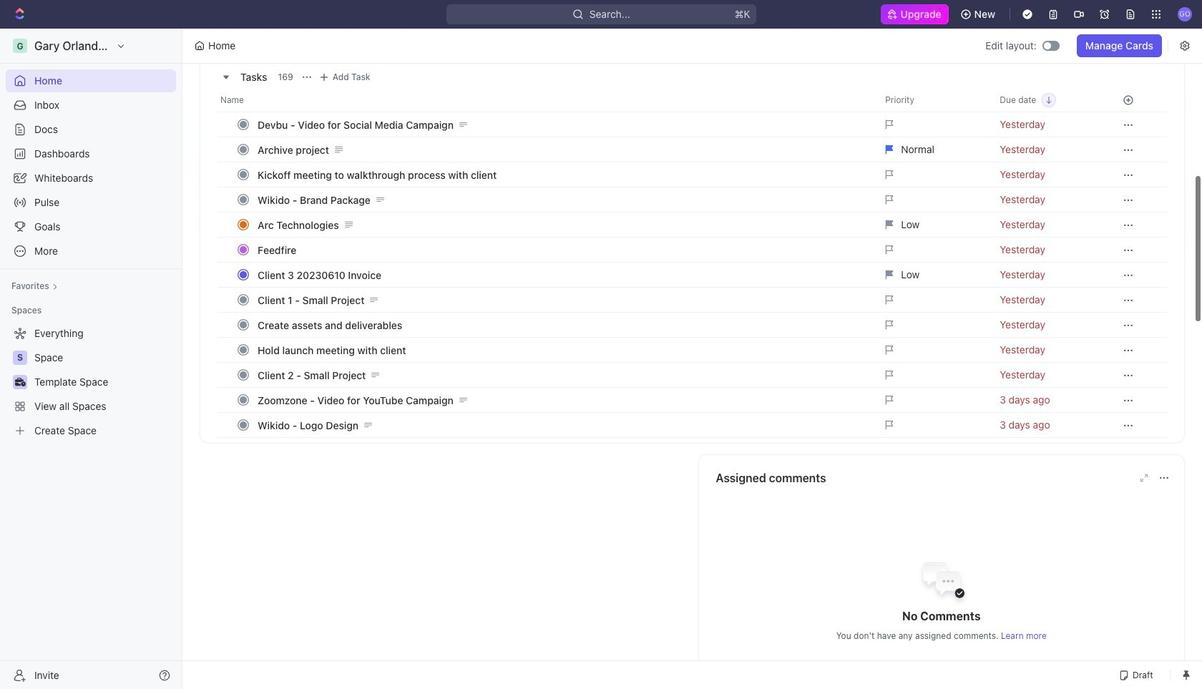 Task type: describe. For each thing, give the bounding box(es) containing it.
sidebar navigation
[[0, 29, 185, 689]]

gary orlando's workspace, , element
[[13, 39, 27, 53]]

set priority image
[[877, 237, 991, 263]]

business time image
[[15, 378, 25, 386]]

space, , element
[[13, 351, 27, 365]]



Task type: vqa. For each thing, say whether or not it's contained in the screenshot.
TREE
yes



Task type: locate. For each thing, give the bounding box(es) containing it.
tree
[[6, 322, 176, 442]]

tree inside sidebar navigation
[[6, 322, 176, 442]]



